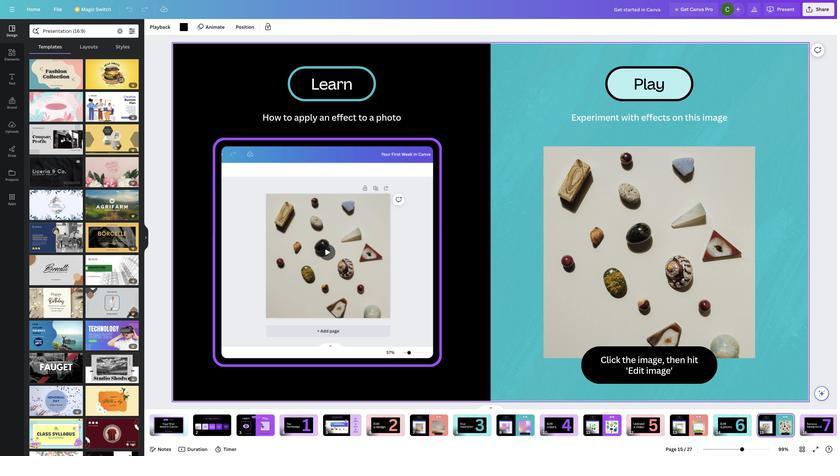 Task type: describe. For each thing, give the bounding box(es) containing it.
page 15 image
[[757, 415, 795, 436]]

happy mother's day presentation (16:9)) group
[[85, 153, 139, 187]]

12 for colorful aesthetic magazine photography portfolio presentation 16:9 group
[[96, 246, 100, 251]]

present button
[[764, 3, 801, 16]]

Use 5+ words to describe... search field
[[43, 25, 113, 37]]

of for monochrome minimalist elegant magazine photography portfolio presentation 16:9 group
[[92, 377, 95, 382]]

monochrome elegant professional company profile presentation 16:9 group
[[29, 153, 83, 187]]

15 for the blue purple gradient professional company presentation 16:9 group
[[96, 344, 100, 349]]

projects
[[5, 177, 19, 182]]

99% button
[[773, 444, 795, 455]]

green yellow modern farming presentation 16:9 group
[[85, 186, 139, 220]]

1 for blue minimalist creative business plan presentation (16:9) group
[[89, 115, 91, 120]]

pastel blue yellow purple playful class syllabus presentation 16:9 group
[[29, 415, 83, 449]]

of for monochrome elegant professional company profile presentation 16:9 group at the top left
[[36, 181, 39, 186]]

of for the blue purple gradient professional company presentation 16:9 group
[[92, 344, 95, 349]]

1 for pastel blue yellow purple playful class syllabus presentation 16:9 group
[[33, 442, 35, 447]]

monochrome professional fashion company profile presentation 16:9 group
[[29, 121, 83, 155]]

1 for green yellow modern farming presentation 16:9 group
[[89, 213, 91, 218]]

projects button
[[0, 164, 24, 188]]

notes button
[[147, 444, 174, 455]]

elements
[[4, 57, 20, 62]]

15 for green yellow modern farming presentation 16:9 group
[[96, 213, 100, 218]]

1 for monochrome elegant professional company profile presentation 16:9 group at the top left
[[33, 181, 35, 186]]

notes
[[158, 446, 171, 452]]

pink blue pastel playful fashion collection presentation 16:9 group
[[29, 55, 83, 89]]

magic
[[81, 6, 95, 12]]

blue purple gradient professional company presentation 16:9 group
[[85, 317, 139, 351]]

share
[[817, 6, 830, 12]]

this
[[686, 111, 701, 123]]

of for pastel blue yellow purple playful class syllabus presentation 16:9 group
[[36, 442, 39, 447]]

#000000 image
[[180, 23, 188, 31]]

elements button
[[0, 43, 24, 67]]

templates
[[38, 43, 62, 50]]

1 of 12 for monochrome professional fashion company profile presentation 16:9 'group' at the top of the page
[[33, 148, 44, 153]]

blue minimalist memorial day presentation (16:9) group
[[29, 382, 83, 416]]

grey minimalist new arrival (presentation (16:9)) image
[[85, 288, 139, 318]]

of for white maroon simple elegant automotive company profile presentation 16:9 group
[[36, 377, 39, 382]]

1 for the 'pink blue pastel playful fashion collection presentation 16:9' group
[[33, 83, 35, 88]]

animate
[[206, 24, 225, 30]]

of for the warm brown aesthetic fashion brand marketing presentation 16 : 9 group
[[36, 279, 39, 284]]

uploads button
[[0, 115, 24, 139]]

1 for the blue purple gradient professional company presentation 16:9 group
[[89, 344, 91, 349]]

duration button
[[177, 444, 210, 455]]

canva assistant image
[[818, 390, 826, 398]]

an
[[320, 111, 330, 123]]

yellow modern burger (presentation (16:9)) group
[[85, 55, 139, 89]]

12 for blue yellow good idea presentation (16:9) group
[[40, 246, 44, 251]]

1 of 12 for monochrome elegant professional company profile presentation 16:9 group at the top left
[[33, 181, 44, 186]]

apply
[[294, 111, 318, 123]]

a
[[370, 111, 374, 123]]

with
[[622, 111, 640, 123]]

get canva pro
[[681, 6, 713, 12]]

1 of 12 for white maroon simple elegant automotive company profile presentation 16:9 group
[[33, 377, 44, 382]]

layouts
[[80, 43, 98, 50]]

brand
[[7, 105, 17, 110]]

green simple architecture presentation (16:9) group
[[85, 251, 139, 285]]

1 of 12 for colorful aesthetic magazine photography portfolio presentation 16:9 group
[[89, 246, 100, 251]]

happy mother's day presentation (16:9)) group
[[29, 88, 83, 122]]

1 of 15 for the 'pink blue pastel playful fashion collection presentation 16:9' group
[[33, 83, 44, 88]]

how to apply an effect to a photo
[[263, 111, 402, 123]]

of for blue yellow good idea presentation (16:9) group
[[36, 246, 39, 251]]

99%
[[779, 446, 789, 452]]

15 inside button
[[678, 446, 683, 452]]

of for colorful aesthetic magazine photography portfolio presentation 16:9 group
[[92, 246, 95, 251]]

home
[[27, 6, 40, 12]]

experiment with effects on this image
[[572, 111, 728, 123]]

blue minimalist memorial day presentation (16:9) image
[[29, 386, 83, 416]]

happy mother's day presentation (16:9)) image
[[85, 157, 139, 187]]

1 for monochrome minimalist elegant magazine photography portfolio presentation 16:9 group
[[89, 377, 91, 382]]

1 for green simple architecture presentation (16:9) group
[[89, 279, 91, 284]]

monochrome minimalist elegant magazine photography portfolio presentation 16:9 group
[[85, 349, 139, 383]]

text
[[9, 81, 15, 86]]

apps
[[8, 201, 16, 206]]

1 of 15 for green yellow modern farming presentation 16:9 group
[[89, 213, 100, 218]]

side panel tab list
[[0, 19, 24, 212]]

uploads
[[5, 129, 19, 134]]

how
[[263, 111, 281, 123]]

1 of 15 for the blue purple gradient professional company presentation 16:9 group
[[89, 344, 100, 349]]

happy mother's day presentation (16:9)) group
[[29, 447, 83, 456]]

main menu bar
[[0, 0, 838, 19]]

1 of 12 for blue minimalist creative business plan presentation (16:9) group
[[89, 115, 100, 120]]

page 15 / 27
[[666, 446, 693, 452]]

27
[[688, 446, 693, 452]]

timer
[[224, 446, 237, 452]]

pro
[[706, 6, 713, 12]]

duration
[[187, 446, 208, 452]]

1 to from the left
[[283, 111, 292, 123]]

apps button
[[0, 188, 24, 212]]



Task type: vqa. For each thing, say whether or not it's contained in the screenshot.
features,
no



Task type: locate. For each thing, give the bounding box(es) containing it.
1 of 12 up 'orange daisy mother's day (presentation (16:9))' group on the bottom left of the page
[[89, 377, 100, 382]]

happy mother's day presentation (16:9)) image
[[29, 451, 83, 456]]

page 15 / 27 button
[[664, 444, 695, 455]]

1 up yellow minimalist furniture collection presentation (16:9) group
[[89, 115, 91, 120]]

get
[[681, 6, 689, 12]]

effect
[[332, 111, 357, 123]]

12 inside colorful aesthetic magazine photography portfolio presentation 16:9 group
[[96, 246, 100, 251]]

on
[[673, 111, 684, 123]]

orange daisy mother's day (presentation (16:9)) image
[[85, 386, 139, 416]]

1 inside group
[[89, 213, 91, 218]]

draw
[[8, 153, 16, 158]]

of up happy birthday (presentation (16:9)) "group"
[[36, 279, 39, 284]]

hide image
[[144, 222, 148, 254]]

1 of 12 inside monochrome minimalist elegant magazine photography portfolio presentation 16:9 group
[[89, 377, 100, 382]]

1 of 12 for monochrome minimalist elegant magazine photography portfolio presentation 16:9 group
[[89, 377, 100, 382]]

1 up colorful aesthetic magazine photography portfolio presentation 16:9 group
[[89, 213, 91, 218]]

effects
[[642, 111, 671, 123]]

1 of 12 inside the warm brown aesthetic fashion brand marketing presentation 16 : 9 group
[[33, 279, 44, 284]]

brand button
[[0, 91, 24, 115]]

of inside monochrome minimalist elegant magazine photography portfolio presentation 16:9 group
[[92, 377, 95, 382]]

1 for colorful aesthetic magazine photography portfolio presentation 16:9 group
[[89, 246, 91, 251]]

of inside blue yellow good idea presentation (16:9) group
[[36, 246, 39, 251]]

1 for monochrome professional fashion company profile presentation 16:9 'group' at the top of the page
[[33, 148, 35, 153]]

1 up the warm brown aesthetic fashion brand marketing presentation 16 : 9 group
[[33, 246, 35, 251]]

1 of 15 inside the blue purple gradient professional company presentation 16:9 group
[[89, 344, 100, 349]]

animate button
[[195, 22, 228, 32]]

position button
[[233, 22, 257, 32]]

1 up 'orange daisy mother's day (presentation (16:9))' group on the bottom left of the page
[[89, 377, 91, 382]]

layouts button
[[71, 40, 107, 53]]

1 of 12 for blue yellow good idea presentation (16:9) group
[[33, 246, 44, 251]]

12 inside blue yellow good idea presentation (16:9) group
[[40, 246, 44, 251]]

1 of 12 up green simple architecture presentation (16:9) group
[[89, 246, 100, 251]]

12 inside pastel blue yellow purple playful class syllabus presentation 16:9 group
[[40, 442, 44, 447]]

blue minimalist creative business plan presentation (16:9) group
[[85, 88, 139, 122]]

/
[[685, 446, 687, 452]]

to left a
[[359, 111, 368, 123]]

playback button
[[147, 22, 173, 32]]

12 for white maroon simple elegant automotive company profile presentation 16:9 group
[[40, 377, 44, 382]]

15 inside green yellow modern farming presentation 16:9 group
[[96, 213, 100, 218]]

canva
[[690, 6, 705, 12]]

12 up blue minimalist memorial day presentation (16:9) group
[[40, 377, 44, 382]]

1 up blue minimalist memorial day presentation (16:9) group
[[33, 377, 35, 382]]

red minimalist new variant (presentation (16:9)) image
[[85, 419, 139, 449]]

1 of 12 inside white maroon simple elegant automotive company profile presentation 16:9 group
[[33, 377, 44, 382]]

present
[[778, 6, 795, 12]]

yellow modern burger (presentation (16:9)) image
[[85, 59, 139, 89]]

of right text
[[36, 83, 39, 88]]

12 up happy mother's day  (presentation (16:9)) group
[[40, 181, 44, 186]]

to
[[283, 111, 292, 123], [359, 111, 368, 123]]

12 inside green simple architecture presentation (16:9) group
[[96, 279, 100, 284]]

1 of 12 for green simple architecture presentation (16:9) group
[[89, 279, 100, 284]]

12 inside white maroon simple elegant automotive company profile presentation 16:9 group
[[40, 377, 44, 382]]

home link
[[21, 3, 46, 16]]

warm brown aesthetic fashion brand marketing presentation 16 : 9 group
[[29, 251, 83, 285]]

of for the 'pink blue pastel playful fashion collection presentation 16:9' group
[[36, 83, 39, 88]]

15
[[40, 83, 44, 88], [96, 213, 100, 218], [96, 344, 100, 349], [678, 446, 683, 452]]

position
[[236, 24, 255, 30]]

1 of 12 inside colorful aesthetic magazine photography portfolio presentation 16:9 group
[[89, 246, 100, 251]]

12 inside monochrome professional fashion company profile presentation 16:9 'group'
[[40, 148, 44, 153]]

15 up monochrome minimalist elegant magazine photography portfolio presentation 16:9 group
[[96, 344, 100, 349]]

1 up green simple architecture presentation (16:9) group
[[89, 246, 91, 251]]

1 vertical spatial 1 of 15
[[89, 213, 100, 218]]

of inside blue minimalist creative business plan presentation (16:9) group
[[92, 115, 95, 120]]

1 of 12 up grey minimalist new arrival (presentation (16:9)) group on the left bottom of page
[[89, 279, 100, 284]]

of up colorful aesthetic magazine photography portfolio presentation 16:9 group
[[92, 213, 95, 218]]

12 for monochrome elegant professional company profile presentation 16:9 group at the top left
[[40, 181, 44, 186]]

timer button
[[213, 444, 239, 455]]

1 right draw 'button'
[[33, 148, 35, 153]]

1 for the warm brown aesthetic fashion brand marketing presentation 16 : 9 group
[[33, 279, 35, 284]]

12 inside monochrome elegant professional company profile presentation 16:9 group
[[40, 181, 44, 186]]

of right draw 'button'
[[36, 148, 39, 153]]

12 for pastel blue yellow purple playful class syllabus presentation 16:9 group
[[40, 442, 44, 447]]

blue gradient travel (presentation (16:9)) group
[[29, 317, 83, 351]]

12 for monochrome professional fashion company profile presentation 16:9 'group' at the top of the page
[[40, 148, 44, 153]]

1 of 12 up happy birthday (presentation (16:9)) "group"
[[33, 279, 44, 284]]

12
[[96, 115, 100, 120], [40, 148, 44, 153], [40, 181, 44, 186], [40, 246, 44, 251], [96, 246, 100, 251], [40, 279, 44, 284], [96, 279, 100, 284], [40, 377, 44, 382], [96, 377, 100, 382], [40, 442, 44, 447]]

15 for the 'pink blue pastel playful fashion collection presentation 16:9' group
[[40, 83, 44, 88]]

12 up grey minimalist new arrival (presentation (16:9)) group on the left bottom of page
[[96, 279, 100, 284]]

orange daisy mother's day (presentation (16:9)) group
[[85, 382, 139, 416]]

2 to from the left
[[359, 111, 368, 123]]

12 up monochrome elegant professional company profile presentation 16:9 group at the top left
[[40, 148, 44, 153]]

15 up happy mother's day presentation (16:9)) group
[[40, 83, 44, 88]]

of right projects
[[36, 181, 39, 186]]

styles
[[116, 43, 130, 50]]

of up yellow minimalist furniture collection presentation (16:9) group
[[92, 115, 95, 120]]

design button
[[0, 19, 24, 43]]

of inside green yellow modern farming presentation 16:9 group
[[92, 213, 95, 218]]

12 for blue minimalist creative business plan presentation (16:9) group
[[96, 115, 100, 120]]

12 for the warm brown aesthetic fashion brand marketing presentation 16 : 9 group
[[40, 279, 44, 284]]

red minimalist new variant (presentation (16:9)) group
[[85, 415, 139, 449]]

text button
[[0, 67, 24, 91]]

magic switch button
[[70, 3, 117, 16]]

1 of 12 inside monochrome elegant professional company profile presentation 16:9 group
[[33, 181, 44, 186]]

happy mother's day presentation (16:9)) image
[[29, 92, 83, 122]]

1 up happy birthday (presentation (16:9)) "group"
[[33, 279, 35, 284]]

1 of 12 inside pastel blue yellow purple playful class syllabus presentation 16:9 group
[[33, 442, 44, 447]]

15 inside the 'pink blue pastel playful fashion collection presentation 16:9' group
[[40, 83, 44, 88]]

of up green simple architecture presentation (16:9) group
[[92, 246, 95, 251]]

photo
[[376, 111, 402, 123]]

15 left /
[[678, 446, 683, 452]]

1 horizontal spatial to
[[359, 111, 368, 123]]

12 inside blue minimalist creative business plan presentation (16:9) group
[[96, 115, 100, 120]]

yellow minimalist furniture collection presentation (16:9) group
[[85, 121, 139, 155]]

of inside 'group'
[[36, 148, 39, 153]]

image
[[703, 111, 728, 123]]

1 of 12 right draw 'button'
[[33, 148, 44, 153]]

1 up grey minimalist new arrival (presentation (16:9)) group on the left bottom of page
[[89, 279, 91, 284]]

of inside pastel blue yellow purple playful class syllabus presentation 16:9 group
[[36, 442, 39, 447]]

1 of 12 inside blue yellow good idea presentation (16:9) group
[[33, 246, 44, 251]]

of inside the warm brown aesthetic fashion brand marketing presentation 16 : 9 group
[[36, 279, 39, 284]]

12 up 'orange daisy mother's day (presentation (16:9))' group on the bottom left of the page
[[96, 377, 100, 382]]

blue yellow good idea presentation (16:9) group
[[29, 219, 83, 253]]

1 of 12 up happy mother's day presentation (16:9)) group
[[33, 442, 44, 447]]

2 vertical spatial 1 of 15
[[89, 344, 100, 349]]

of for monochrome professional fashion company profile presentation 16:9 'group' at the top of the page
[[36, 148, 39, 153]]

12 up yellow minimalist furniture collection presentation (16:9) group
[[96, 115, 100, 120]]

styles button
[[107, 40, 139, 53]]

1 right projects
[[33, 181, 35, 186]]

1 of 12 up happy mother's day  (presentation (16:9)) group
[[33, 181, 44, 186]]

0 horizontal spatial to
[[283, 111, 292, 123]]

12 up green simple architecture presentation (16:9) group
[[96, 246, 100, 251]]

happy mother's day  (presentation (16:9)) image
[[29, 190, 83, 220]]

1 up happy mother's day presentation (16:9)) group
[[33, 442, 35, 447]]

of
[[36, 83, 39, 88], [92, 115, 95, 120], [36, 148, 39, 153], [36, 181, 39, 186], [92, 213, 95, 218], [36, 246, 39, 251], [92, 246, 95, 251], [36, 279, 39, 284], [92, 279, 95, 284], [92, 344, 95, 349], [36, 377, 39, 382], [92, 377, 95, 382], [36, 442, 39, 447]]

of for green yellow modern farming presentation 16:9 group
[[92, 213, 95, 218]]

monochrome simple professional magazine photography portfolio presentation 16:9 group
[[85, 447, 139, 456]]

Page title text field
[[767, 429, 770, 436]]

1 of 15 up colorful aesthetic magazine photography portfolio presentation 16:9 group
[[89, 213, 100, 218]]

share button
[[803, 3, 835, 16]]

to right "how"
[[283, 111, 292, 123]]

1 for white maroon simple elegant automotive company profile presentation 16:9 group
[[33, 377, 35, 382]]

happy birthday (presentation (16:9)) image
[[29, 288, 83, 318]]

design
[[6, 33, 18, 37]]

1 of 12 up the warm brown aesthetic fashion brand marketing presentation 16 : 9 group
[[33, 246, 44, 251]]

of up happy mother's day presentation (16:9)) group
[[36, 442, 39, 447]]

1 of 12 inside green simple architecture presentation (16:9) group
[[89, 279, 100, 284]]

colorful aesthetic magazine photography portfolio presentation 16:9 group
[[85, 219, 139, 253]]

1 of 12 for the warm brown aesthetic fashion brand marketing presentation 16 : 9 group
[[33, 279, 44, 284]]

grey minimalist new arrival (presentation (16:9)) group
[[85, 284, 139, 318]]

of inside green simple architecture presentation (16:9) group
[[92, 279, 95, 284]]

1 of 15
[[33, 83, 44, 88], [89, 213, 100, 218], [89, 344, 100, 349]]

of up 'orange daisy mother's day (presentation (16:9))' group on the bottom left of the page
[[92, 377, 95, 382]]

white maroon simple elegant automotive company profile presentation 16:9 group
[[29, 349, 83, 383]]

blue gradient travel (presentation (16:9)) image
[[29, 321, 83, 351]]

1 up monochrome minimalist elegant magazine photography portfolio presentation 16:9 group
[[89, 344, 91, 349]]

15 up colorful aesthetic magazine photography portfolio presentation 16:9 group
[[96, 213, 100, 218]]

of up blue minimalist memorial day presentation (16:9) group
[[36, 377, 39, 382]]

12 inside the warm brown aesthetic fashion brand marketing presentation 16 : 9 group
[[40, 279, 44, 284]]

1 of 15 inside green yellow modern farming presentation 16:9 group
[[89, 213, 100, 218]]

experiment
[[572, 111, 620, 123]]

12 up happy mother's day presentation (16:9)) group
[[40, 442, 44, 447]]

of for blue minimalist creative business plan presentation (16:9) group
[[92, 115, 95, 120]]

1 of 12 up blue minimalist memorial day presentation (16:9) group
[[33, 377, 44, 382]]

file
[[54, 6, 62, 12]]

1 right text
[[33, 83, 35, 88]]

1 of 12 inside monochrome professional fashion company profile presentation 16:9 'group'
[[33, 148, 44, 153]]

magic switch
[[81, 6, 111, 12]]

12 up the warm brown aesthetic fashion brand marketing presentation 16 : 9 group
[[40, 246, 44, 251]]

12 up happy birthday (presentation (16:9)) "group"
[[40, 279, 44, 284]]

of inside colorful aesthetic magazine photography portfolio presentation 16:9 group
[[92, 246, 95, 251]]

0 vertical spatial 1 of 15
[[33, 83, 44, 88]]

1 for blue yellow good idea presentation (16:9) group
[[33, 246, 35, 251]]

of up grey minimalist new arrival (presentation (16:9)) group on the left bottom of page
[[92, 279, 95, 284]]

1 of 12 inside blue minimalist creative business plan presentation (16:9) group
[[89, 115, 100, 120]]

of up monochrome minimalist elegant magazine photography portfolio presentation 16:9 group
[[92, 344, 95, 349]]

of for green simple architecture presentation (16:9) group
[[92, 279, 95, 284]]

happy mother's day  (presentation (16:9)) group
[[29, 186, 83, 220]]

1 of 12 up yellow minimalist furniture collection presentation (16:9) group
[[89, 115, 100, 120]]

of inside the 'pink blue pastel playful fashion collection presentation 16:9' group
[[36, 83, 39, 88]]

1 inside 'group'
[[33, 148, 35, 153]]

1 of 15 inside the 'pink blue pastel playful fashion collection presentation 16:9' group
[[33, 83, 44, 88]]

templates button
[[29, 40, 71, 53]]

yellow minimalist furniture collection presentation (16:9) image
[[85, 125, 139, 155]]

draw button
[[0, 139, 24, 164]]

get canva pro button
[[670, 3, 719, 16]]

of inside group
[[36, 181, 39, 186]]

file button
[[48, 3, 67, 16]]

1 of 12 for pastel blue yellow purple playful class syllabus presentation 16:9 group
[[33, 442, 44, 447]]

playback
[[150, 24, 170, 30]]

1 of 15 up monochrome minimalist elegant magazine photography portfolio presentation 16:9 group
[[89, 344, 100, 349]]

page
[[666, 446, 677, 452]]

1 of 15 up happy mother's day presentation (16:9)) group
[[33, 83, 44, 88]]

switch
[[96, 6, 111, 12]]

Design title text field
[[609, 3, 667, 16]]

happy birthday (presentation (16:9)) group
[[29, 284, 83, 318]]

of up the warm brown aesthetic fashion brand marketing presentation 16 : 9 group
[[36, 246, 39, 251]]

hide pages image
[[475, 405, 507, 410]]

12 for green simple architecture presentation (16:9) group
[[96, 279, 100, 284]]

15 inside the blue purple gradient professional company presentation 16:9 group
[[96, 344, 100, 349]]

12 for monochrome minimalist elegant magazine photography portfolio presentation 16:9 group
[[96, 377, 100, 382]]

12 inside monochrome minimalist elegant magazine photography portfolio presentation 16:9 group
[[96, 377, 100, 382]]

1 of 12
[[89, 115, 100, 120], [33, 148, 44, 153], [33, 181, 44, 186], [33, 246, 44, 251], [89, 246, 100, 251], [33, 279, 44, 284], [89, 279, 100, 284], [33, 377, 44, 382], [89, 377, 100, 382], [33, 442, 44, 447]]

1
[[33, 83, 35, 88], [89, 115, 91, 120], [33, 148, 35, 153], [33, 181, 35, 186], [89, 213, 91, 218], [33, 246, 35, 251], [89, 246, 91, 251], [33, 279, 35, 284], [89, 279, 91, 284], [89, 344, 91, 349], [33, 377, 35, 382], [89, 377, 91, 382], [33, 442, 35, 447]]



